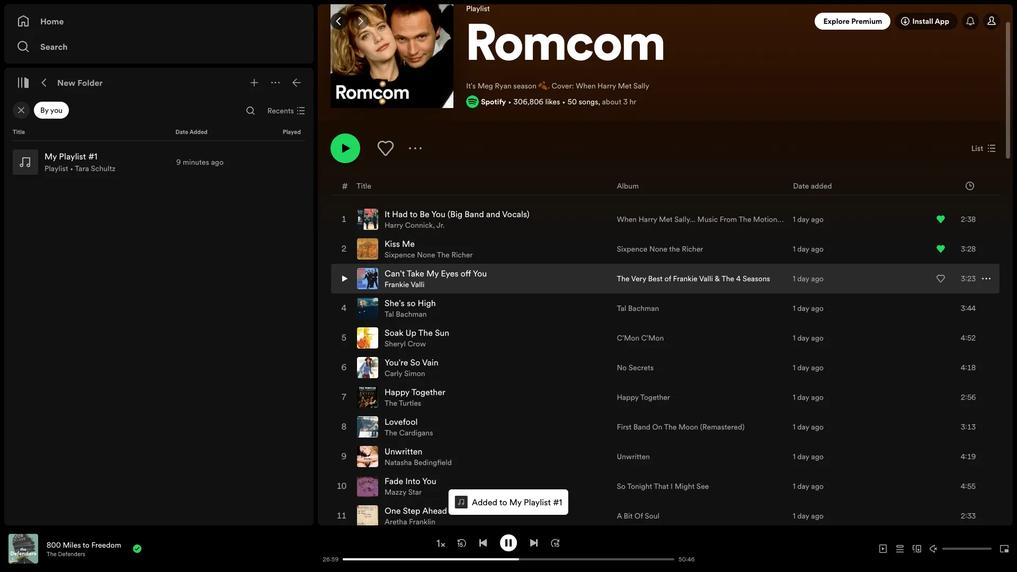 Task type: vqa. For each thing, say whether or not it's contained in the screenshot.


Task type: locate. For each thing, give the bounding box(es) containing it.
0 horizontal spatial valli
[[411, 279, 425, 290]]

defenders
[[58, 550, 85, 558]]

skip back 15 seconds image
[[458, 539, 466, 547]]

app
[[935, 16, 950, 27]]

miles
[[63, 540, 81, 550]]

4:52
[[961, 333, 976, 343]]

simon
[[404, 368, 425, 379]]

first
[[617, 422, 632, 432]]

4 ago from the top
[[812, 303, 824, 314]]

0 vertical spatial added
[[190, 128, 208, 136]]

my right take
[[427, 268, 439, 279]]

1 horizontal spatial unwritten link
[[617, 452, 650, 462]]

playlist inside main element
[[45, 163, 68, 174]]

1 vertical spatial harry
[[385, 220, 403, 231]]

playlist for playlist • tara schultz
[[45, 163, 68, 174]]

duration image
[[966, 182, 975, 190]]

6 ago from the top
[[812, 363, 824, 373]]

connick,
[[405, 220, 435, 231]]

by
[[40, 105, 49, 116]]

so left tonight
[[617, 481, 626, 492]]

none left the
[[650, 244, 668, 254]]

added to my playlist #1 element
[[455, 496, 468, 509]]

0 horizontal spatial so
[[410, 357, 420, 368]]

1 day from the top
[[798, 214, 810, 225]]

sixpence up can't
[[385, 250, 415, 260]]

0 horizontal spatial sixpence
[[385, 250, 415, 260]]

4 1 day ago from the top
[[793, 303, 824, 314]]

aretha franklin link
[[385, 517, 436, 527]]

pause image
[[505, 539, 513, 547]]

7 day from the top
[[798, 392, 810, 403]]

3 ago from the top
[[812, 273, 824, 284]]

1 vertical spatial title
[[357, 180, 371, 191]]

1 vertical spatial band
[[634, 422, 651, 432]]

2 vertical spatial you
[[422, 475, 437, 487]]

together up on
[[641, 392, 670, 403]]

mazzy
[[385, 487, 407, 498]]

0 horizontal spatial frankie
[[385, 279, 409, 290]]

0 horizontal spatial date
[[176, 128, 188, 136]]

1 horizontal spatial playlist
[[466, 3, 490, 14]]

to left be
[[410, 208, 418, 220]]

tal up c'mon c'mon
[[617, 303, 627, 314]]

1 horizontal spatial to
[[410, 208, 418, 220]]

day for star
[[798, 481, 810, 492]]

my
[[427, 268, 439, 279], [510, 497, 522, 508]]

so left vain
[[410, 357, 420, 368]]

2:56 cell
[[937, 383, 991, 412]]

explore premium
[[824, 16, 883, 27]]

bit
[[624, 511, 633, 522]]

2 1 from the top
[[793, 244, 796, 254]]

bachman up up
[[396, 309, 427, 320]]

frankie valli link
[[385, 279, 425, 290]]

it's meg ryan season 🍂. cover: when harry met sally
[[466, 81, 650, 91]]

1 vertical spatial my
[[510, 497, 522, 508]]

1 vertical spatial to
[[500, 497, 507, 508]]

you inside it had to be you (big band and vocals) harry connick, jr.
[[432, 208, 446, 220]]

tara
[[75, 163, 89, 174]]

day for the
[[798, 244, 810, 254]]

go forward image
[[356, 17, 365, 25]]

1 vertical spatial playlist
[[45, 163, 68, 174]]

0 vertical spatial so
[[410, 357, 420, 368]]

she's
[[385, 297, 405, 309]]

high
[[418, 297, 436, 309]]

bachman
[[628, 303, 659, 314], [396, 309, 427, 320]]

recents
[[267, 105, 294, 116]]

1 1 from the top
[[793, 214, 796, 225]]

4 1 from the top
[[793, 303, 796, 314]]

search
[[40, 41, 68, 52]]

bachman up c'mon c'mon
[[628, 303, 659, 314]]

ago for the
[[812, 244, 824, 254]]

4:18
[[961, 363, 976, 373]]

1 horizontal spatial c'mon
[[642, 333, 664, 343]]

0 horizontal spatial tal bachman link
[[385, 309, 427, 320]]

next image
[[530, 539, 538, 547]]

#
[[342, 180, 348, 192]]

best
[[648, 273, 663, 284]]

5 ago from the top
[[812, 333, 824, 343]]

seasons
[[743, 273, 771, 284]]

no secrets link
[[617, 363, 654, 373]]

she's so high cell
[[357, 294, 440, 323]]

1 horizontal spatial sixpence
[[617, 244, 648, 254]]

2 horizontal spatial to
[[500, 497, 507, 508]]

unwritten down the cardigans link
[[385, 446, 423, 457]]

my inside the can't take my eyes off you frankie valli
[[427, 268, 439, 279]]

11 1 day ago from the top
[[793, 511, 824, 522]]

to inside 800 miles to freedom the defenders
[[83, 540, 90, 550]]

1 horizontal spatial valli
[[700, 273, 713, 284]]

10 1 from the top
[[793, 481, 796, 492]]

group containing playlist
[[8, 145, 310, 179]]

50:46
[[679, 556, 695, 564]]

1 day ago for bachman
[[793, 303, 824, 314]]

1 for the
[[793, 244, 796, 254]]

fade into you link
[[385, 475, 437, 487]]

6 1 from the top
[[793, 363, 796, 373]]

valli left &
[[700, 273, 713, 284]]

title down clear filters icon
[[13, 128, 25, 136]]

0 horizontal spatial my
[[427, 268, 439, 279]]

0 horizontal spatial title
[[13, 128, 25, 136]]

together down simon
[[412, 386, 446, 398]]

800 miles to freedom link
[[47, 540, 121, 550]]

2 horizontal spatial playlist
[[524, 497, 551, 508]]

to for freedom
[[83, 540, 90, 550]]

5 day from the top
[[798, 333, 810, 343]]

1 horizontal spatial together
[[641, 392, 670, 403]]

richer up off
[[452, 250, 473, 260]]

happy together link down secrets
[[617, 392, 670, 403]]

now playing view image
[[25, 539, 33, 547]]

0 vertical spatial to
[[410, 208, 418, 220]]

10 ago from the top
[[812, 481, 824, 492]]

0 horizontal spatial unwritten
[[385, 446, 423, 457]]

4:18 cell
[[937, 354, 991, 382]]

richer
[[682, 244, 704, 254], [452, 250, 473, 260]]

day for off
[[798, 273, 810, 284]]

title right # column header
[[357, 180, 371, 191]]

2 ago from the top
[[812, 244, 824, 254]]

1 horizontal spatial title
[[357, 180, 371, 191]]

to inside it had to be you (big band and vocals) harry connick, jr.
[[410, 208, 418, 220]]

c'mon c'mon link
[[617, 333, 664, 343]]

0 horizontal spatial happy
[[385, 386, 410, 398]]

unwritten link down the cardigans link
[[385, 446, 423, 457]]

0 horizontal spatial happy together link
[[385, 386, 446, 398]]

1 for off
[[793, 273, 796, 284]]

bedingfield
[[414, 457, 452, 468]]

3 1 day ago from the top
[[793, 273, 824, 284]]

vain
[[422, 357, 439, 368]]

harry
[[598, 81, 616, 91], [385, 220, 403, 231]]

9 1 day ago from the top
[[793, 452, 824, 462]]

1 horizontal spatial my
[[510, 497, 522, 508]]

by you
[[40, 105, 63, 116]]

freedom
[[91, 540, 121, 550]]

ago for sheryl
[[812, 333, 824, 343]]

date inside main element
[[176, 128, 188, 136]]

my up pause "image"
[[510, 497, 522, 508]]

a
[[617, 511, 622, 522]]

5 1 day ago from the top
[[793, 333, 824, 343]]

you right into at the left bottom of page
[[422, 475, 437, 487]]

title inside main element
[[13, 128, 25, 136]]

previous image
[[479, 539, 488, 547]]

sixpence inside kiss me sixpence none the richer
[[385, 250, 415, 260]]

unwritten inside unwritten natasha bedingfield
[[385, 446, 423, 457]]

harry up kiss
[[385, 220, 403, 231]]

romcom
[[466, 22, 665, 73]]

my inside status
[[510, 497, 522, 508]]

1 horizontal spatial added
[[472, 497, 498, 508]]

c'mon c'mon
[[617, 333, 664, 343]]

tal bachman link
[[617, 303, 659, 314], [385, 309, 427, 320]]

together for happy together
[[641, 392, 670, 403]]

my for eyes
[[427, 268, 439, 279]]

# column header
[[342, 176, 348, 195]]

0 horizontal spatial playlist
[[45, 163, 68, 174]]

1 horizontal spatial none
[[650, 244, 668, 254]]

day inside can't take my eyes off you row
[[798, 273, 810, 284]]

jr.
[[437, 220, 445, 231]]

6 1 day ago from the top
[[793, 363, 824, 373]]

10 1 day ago from the top
[[793, 481, 824, 492]]

date added
[[794, 180, 832, 191]]

happy together cell
[[357, 383, 450, 412]]

0 horizontal spatial together
[[412, 386, 446, 398]]

date inside # "row"
[[794, 180, 809, 191]]

sixpence none the richer link
[[385, 250, 473, 260]]

7 1 from the top
[[793, 392, 796, 403]]

home
[[40, 15, 64, 27]]

0 horizontal spatial tal
[[385, 309, 394, 320]]

1 1 day ago from the top
[[793, 214, 824, 225]]

ago
[[812, 214, 824, 225], [812, 244, 824, 254], [812, 273, 824, 284], [812, 303, 824, 314], [812, 333, 824, 343], [812, 363, 824, 373], [812, 392, 824, 403], [812, 422, 824, 432], [812, 452, 824, 462], [812, 481, 824, 492], [812, 511, 824, 522]]

tal inside she's so high tal bachman
[[385, 309, 394, 320]]

4 day from the top
[[798, 303, 810, 314]]

1 vertical spatial date
[[794, 180, 809, 191]]

0 horizontal spatial added
[[190, 128, 208, 136]]

bachman inside she's so high tal bachman
[[396, 309, 427, 320]]

sixpence none the richer link
[[617, 244, 704, 254]]

7 1 day ago from the top
[[793, 392, 824, 403]]

might
[[675, 481, 695, 492]]

1 vertical spatial so
[[617, 481, 626, 492]]

1 vertical spatial you
[[473, 268, 487, 279]]

happy down carly
[[385, 386, 410, 398]]

to right miles
[[83, 540, 90, 550]]

one step ahead link
[[385, 505, 447, 517]]

0 vertical spatial band
[[465, 208, 484, 220]]

date for date added
[[794, 180, 809, 191]]

happy up first
[[617, 392, 639, 403]]

happy inside 'happy together the turtles'
[[385, 386, 410, 398]]

2 day from the top
[[798, 244, 810, 254]]

ago for star
[[812, 481, 824, 492]]

played
[[283, 128, 301, 136]]

off
[[461, 268, 471, 279]]

sixpence up very at the top right of page
[[617, 244, 648, 254]]

0 vertical spatial date
[[176, 128, 188, 136]]

day for simon
[[798, 363, 810, 373]]

1 for bachman
[[793, 303, 796, 314]]

6 day from the top
[[798, 363, 810, 373]]

together inside 'happy together the turtles'
[[412, 386, 446, 398]]

0 horizontal spatial bachman
[[396, 309, 427, 320]]

0 horizontal spatial unwritten link
[[385, 446, 423, 457]]

1 day ago for off
[[793, 273, 824, 284]]

c'mon up no
[[617, 333, 640, 343]]

11 1 from the top
[[793, 511, 796, 522]]

the very best of frankie valli & the 4 seasons
[[617, 273, 771, 284]]

3 day from the top
[[798, 273, 810, 284]]

0 horizontal spatial none
[[417, 250, 435, 260]]

tal up soak
[[385, 309, 394, 320]]

richer right the
[[682, 244, 704, 254]]

11 ago from the top
[[812, 511, 824, 522]]

you right be
[[432, 208, 446, 220]]

date for date added
[[176, 128, 188, 136]]

0 horizontal spatial c'mon
[[617, 333, 640, 343]]

1 horizontal spatial harry
[[598, 81, 616, 91]]

can't take my eyes off you frankie valli
[[385, 268, 487, 290]]

fade into you mazzy star
[[385, 475, 437, 498]]

1 horizontal spatial unwritten
[[617, 452, 650, 462]]

unwritten up tonight
[[617, 452, 650, 462]]

2 vertical spatial playlist
[[524, 497, 551, 508]]

valli up "so"
[[411, 279, 425, 290]]

3 1 from the top
[[793, 273, 796, 284]]

unwritten link up tonight
[[617, 452, 650, 462]]

•
[[70, 163, 73, 174]]

spotify image
[[466, 95, 479, 108]]

to up pause "image"
[[500, 497, 507, 508]]

c'mon up secrets
[[642, 333, 664, 343]]

2 vertical spatial to
[[83, 540, 90, 550]]

none up can't take my eyes off you 'link'
[[417, 250, 435, 260]]

you
[[50, 105, 63, 116]]

1 vertical spatial added
[[472, 497, 498, 508]]

group inside main element
[[8, 145, 310, 179]]

together for happy together the turtles
[[412, 386, 446, 398]]

explore premium button
[[815, 13, 891, 30]]

0 vertical spatial my
[[427, 268, 439, 279]]

the
[[437, 250, 450, 260], [617, 273, 630, 284], [722, 273, 735, 284], [418, 327, 433, 339], [385, 398, 397, 409], [664, 422, 677, 432], [385, 428, 397, 438], [47, 550, 57, 558]]

to
[[410, 208, 418, 220], [500, 497, 507, 508], [83, 540, 90, 550]]

0 horizontal spatial richer
[[452, 250, 473, 260]]

band inside it had to be you (big band and vocals) harry connick, jr.
[[465, 208, 484, 220]]

album
[[617, 180, 639, 191]]

unwritten for unwritten natasha bedingfield
[[385, 446, 423, 457]]

frankie right the of
[[673, 273, 698, 284]]

playlist • tara schultz
[[45, 163, 116, 174]]

clear filters image
[[17, 106, 25, 114]]

you're so vain link
[[385, 357, 439, 368]]

0 vertical spatial you
[[432, 208, 446, 220]]

soak up the sun link
[[385, 327, 450, 339]]

unwritten cell
[[357, 443, 456, 471]]

ryan
[[495, 81, 512, 91]]

1 for simon
[[793, 363, 796, 373]]

1 ago from the top
[[812, 214, 824, 225]]

0 horizontal spatial to
[[83, 540, 90, 550]]

very
[[631, 273, 647, 284]]

the inside kiss me sixpence none the richer
[[437, 250, 450, 260]]

happy together link
[[385, 386, 446, 398], [617, 392, 670, 403]]

band left on
[[634, 422, 651, 432]]

band
[[465, 208, 484, 220], [634, 422, 651, 432]]

new
[[57, 77, 76, 89]]

harry up 50 songs , about 3 hr
[[598, 81, 616, 91]]

306,806
[[514, 96, 544, 107]]

1 day ago for simon
[[793, 363, 824, 373]]

happy together link down simon
[[385, 386, 446, 398]]

1 horizontal spatial happy
[[617, 392, 639, 403]]

ago inside can't take my eyes off you row
[[812, 273, 824, 284]]

date
[[176, 128, 188, 136], [794, 180, 809, 191]]

None search field
[[242, 102, 259, 119]]

the inside 800 miles to freedom the defenders
[[47, 550, 57, 558]]

no
[[617, 363, 627, 373]]

you inside "fade into you mazzy star"
[[422, 475, 437, 487]]

1 for star
[[793, 481, 796, 492]]

0 vertical spatial playlist
[[466, 3, 490, 14]]

fade into you cell
[[357, 472, 441, 501]]

1 inside can't take my eyes off you row
[[793, 273, 796, 284]]

#1
[[553, 497, 562, 508]]

5 1 from the top
[[793, 333, 796, 343]]

you right off
[[473, 268, 487, 279]]

1 day ago for the
[[793, 244, 824, 254]]

3:28 cell
[[937, 235, 991, 263]]

player controls element
[[187, 535, 700, 564]]

so inside you're so vain carly simon
[[410, 357, 420, 368]]

skip forward 15 seconds image
[[551, 539, 560, 547]]

main element
[[4, 4, 314, 526]]

11 day from the top
[[798, 511, 810, 522]]

frankie up she's
[[385, 279, 409, 290]]

1 horizontal spatial date
[[794, 180, 809, 191]]

0 horizontal spatial band
[[465, 208, 484, 220]]

folder
[[78, 77, 103, 89]]

8 ago from the top
[[812, 422, 824, 432]]

0 horizontal spatial harry
[[385, 220, 403, 231]]

she's so high link
[[385, 297, 436, 309]]

can't take my eyes off you row
[[331, 264, 1000, 294]]

ago for off
[[812, 273, 824, 284]]

band left and
[[465, 208, 484, 220]]

added to my playlist #1 status
[[449, 490, 569, 515]]

a bit of soul
[[617, 511, 660, 522]]

unwritten
[[385, 446, 423, 457], [617, 452, 650, 462]]

cardigans
[[399, 428, 433, 438]]

2 1 day ago from the top
[[793, 244, 824, 254]]

10 day from the top
[[798, 481, 810, 492]]

what's new image
[[967, 17, 975, 25]]

1 day ago inside can't take my eyes off you row
[[793, 273, 824, 284]]

0 vertical spatial title
[[13, 128, 25, 136]]

1 day ago
[[793, 214, 824, 225], [793, 244, 824, 254], [793, 273, 824, 284], [793, 303, 824, 314], [793, 333, 824, 343], [793, 363, 824, 373], [793, 392, 824, 403], [793, 422, 824, 432], [793, 452, 824, 462], [793, 481, 824, 492], [793, 511, 824, 522]]

3:13 cell
[[937, 413, 991, 441]]

4:55
[[961, 481, 976, 492]]

it had to be you (big band and vocals) cell
[[357, 205, 534, 234]]

group
[[8, 145, 310, 179]]

can't take my eyes off you cell
[[357, 264, 491, 293]]



Task type: describe. For each thing, give the bounding box(es) containing it.
carly
[[385, 368, 403, 379]]

ago for you
[[812, 214, 824, 225]]

day for you
[[798, 214, 810, 225]]

1 day ago for sheryl
[[793, 333, 824, 343]]

natasha bedingfield link
[[385, 457, 452, 468]]

2:38 cell
[[937, 205, 991, 234]]

happy for happy together the turtles
[[385, 386, 410, 398]]

my for playlist
[[510, 497, 522, 508]]

harry inside it had to be you (big band and vocals) harry connick, jr.
[[385, 220, 403, 231]]

the inside lovefool the cardigans
[[385, 428, 397, 438]]

By you checkbox
[[34, 102, 69, 119]]

(remastered)
[[701, 422, 745, 432]]

none inside kiss me sixpence none the richer
[[417, 250, 435, 260]]

3:23
[[961, 273, 976, 284]]

added inside main element
[[190, 128, 208, 136]]

the inside 'soak up the sun sheryl crow'
[[418, 327, 433, 339]]

volume off image
[[930, 545, 939, 553]]

valli inside the can't take my eyes off you frankie valli
[[411, 279, 425, 290]]

it's
[[466, 81, 476, 91]]

day for bachman
[[798, 303, 810, 314]]

tonight
[[628, 481, 652, 492]]

kiss me cell
[[357, 235, 477, 263]]

7 ago from the top
[[812, 392, 824, 403]]

1 horizontal spatial band
[[634, 422, 651, 432]]

9 day from the top
[[798, 452, 810, 462]]

lovefool cell
[[357, 413, 438, 441]]

lovefool
[[385, 416, 418, 428]]

800
[[47, 540, 61, 550]]

Recents, List view field
[[259, 102, 312, 119]]

the
[[670, 244, 680, 254]]

added inside status
[[472, 497, 498, 508]]

2:33 cell
[[937, 502, 991, 531]]

ago for franklin
[[812, 511, 824, 522]]

can't take my eyes off you link
[[385, 268, 487, 279]]

50
[[568, 96, 577, 107]]

romcom grid
[[319, 176, 1013, 572]]

a bit of soul link
[[617, 511, 660, 522]]

mazzy star link
[[385, 487, 422, 498]]

ago for simon
[[812, 363, 824, 373]]

turtles
[[399, 398, 421, 409]]

1 day ago for you
[[793, 214, 824, 225]]

soak up the sun cell
[[357, 324, 454, 352]]

natasha
[[385, 457, 412, 468]]

one
[[385, 505, 401, 517]]

go back image
[[335, 17, 343, 25]]

connect to a device image
[[913, 545, 922, 553]]

50 songs , about 3 hr
[[568, 96, 637, 107]]

sheryl crow link
[[385, 339, 426, 349]]

1 horizontal spatial tal
[[617, 303, 627, 314]]

day for franklin
[[798, 511, 810, 522]]

new folder
[[57, 77, 103, 89]]

vocals)
[[502, 208, 530, 220]]

now playing: 800 miles to freedom by the defenders footer
[[8, 534, 307, 564]]

2:33
[[961, 511, 976, 522]]

change speed image
[[436, 538, 446, 549]]

soul
[[645, 511, 660, 522]]

that
[[654, 481, 669, 492]]

you're so vain cell
[[357, 354, 443, 382]]

the turtles link
[[385, 398, 421, 409]]

# row
[[331, 176, 1000, 196]]

1 for sheryl
[[793, 333, 796, 343]]

home link
[[17, 11, 301, 32]]

up
[[406, 327, 417, 339]]

tal bachman
[[617, 303, 659, 314]]

the inside 'happy together the turtles'
[[385, 398, 397, 409]]

step
[[403, 505, 421, 517]]

unwritten for unwritten
[[617, 452, 650, 462]]

1 horizontal spatial richer
[[682, 244, 704, 254]]

frankie inside the can't take my eyes off you frankie valli
[[385, 279, 409, 290]]

unwritten natasha bedingfield
[[385, 446, 452, 468]]

8 1 day ago from the top
[[793, 422, 824, 432]]

into
[[406, 475, 421, 487]]

2 c'mon from the left
[[642, 333, 664, 343]]

search in your library image
[[246, 107, 255, 115]]

3:44 cell
[[937, 294, 991, 323]]

1 horizontal spatial frankie
[[673, 273, 698, 284]]

playlist for playlist
[[466, 3, 490, 14]]

1 for franklin
[[793, 511, 796, 522]]

richer inside kiss me sixpence none the richer
[[452, 250, 473, 260]]

and
[[486, 208, 501, 220]]

soak
[[385, 327, 404, 339]]

premium
[[852, 16, 883, 27]]

about
[[602, 96, 622, 107]]

one step ahead cell
[[357, 502, 452, 531]]

sally
[[634, 81, 650, 91]]

explore
[[824, 16, 850, 27]]

8 day from the top
[[798, 422, 810, 432]]

ahead
[[422, 505, 447, 517]]

3:44
[[961, 303, 976, 314]]

1 horizontal spatial happy together link
[[617, 392, 670, 403]]

1 day ago for franklin
[[793, 511, 824, 522]]

none search field inside main element
[[242, 102, 259, 119]]

no secrets
[[617, 363, 654, 373]]

duration element
[[966, 182, 975, 190]]

4:55 cell
[[937, 472, 991, 501]]

spotify link
[[481, 96, 506, 107]]

met
[[618, 81, 632, 91]]

ago for bachman
[[812, 303, 824, 314]]

306,806 likes
[[514, 96, 560, 107]]

happy for happy together
[[617, 392, 639, 403]]

the cardigans link
[[385, 428, 433, 438]]

9 ago from the top
[[812, 452, 824, 462]]

3:28
[[961, 244, 976, 254]]

1 day ago for star
[[793, 481, 824, 492]]

1 c'mon from the left
[[617, 333, 640, 343]]

hr
[[630, 96, 637, 107]]

kiss me sixpence none the richer
[[385, 238, 473, 260]]

you inside the can't take my eyes off you frankie valli
[[473, 268, 487, 279]]

you're
[[385, 357, 408, 368]]

2:38
[[961, 214, 976, 225]]

1 horizontal spatial tal bachman link
[[617, 303, 659, 314]]

4:19 cell
[[937, 443, 991, 471]]

3:13
[[961, 422, 976, 432]]

1 horizontal spatial bachman
[[628, 303, 659, 314]]

26:59
[[323, 556, 339, 564]]

be
[[420, 208, 430, 220]]

songs
[[579, 96, 599, 107]]

kiss me link
[[385, 238, 415, 250]]

harry connick, jr. link
[[385, 220, 445, 231]]

added to my playlist #1 image
[[458, 499, 465, 506]]

she's so high tal bachman
[[385, 297, 436, 320]]

so tonight that i might see
[[617, 481, 709, 492]]

me
[[402, 238, 415, 250]]

to for be
[[410, 208, 418, 220]]

install app
[[913, 16, 950, 27]]

see
[[697, 481, 709, 492]]

to inside status
[[500, 497, 507, 508]]

List button
[[968, 140, 1001, 157]]

1 for you
[[793, 214, 796, 225]]

eyes
[[441, 268, 459, 279]]

first band on the moon (remastered) link
[[617, 422, 745, 432]]

0 vertical spatial harry
[[598, 81, 616, 91]]

soak up the sun sheryl crow
[[385, 327, 450, 349]]

search link
[[17, 36, 301, 57]]

9 1 from the top
[[793, 452, 796, 462]]

happy together the turtles
[[385, 386, 446, 409]]

when
[[576, 81, 596, 91]]

8 1 from the top
[[793, 422, 796, 432]]

carly simon link
[[385, 368, 425, 379]]

play can't take my eyes off you by frankie valli image
[[340, 272, 349, 285]]

title inside # "row"
[[357, 180, 371, 191]]

romcom image
[[331, 0, 454, 108]]

3:23 cell
[[937, 264, 991, 293]]

1 horizontal spatial so
[[617, 481, 626, 492]]

,
[[599, 96, 601, 107]]

top bar and user menu element
[[318, 4, 1013, 38]]

playlist inside status
[[524, 497, 551, 508]]

added to my playlist #1
[[472, 497, 562, 508]]

aretha
[[385, 517, 407, 527]]

of
[[635, 511, 643, 522]]

day for sheryl
[[798, 333, 810, 343]]

one step ahead aretha franklin
[[385, 505, 447, 527]]



